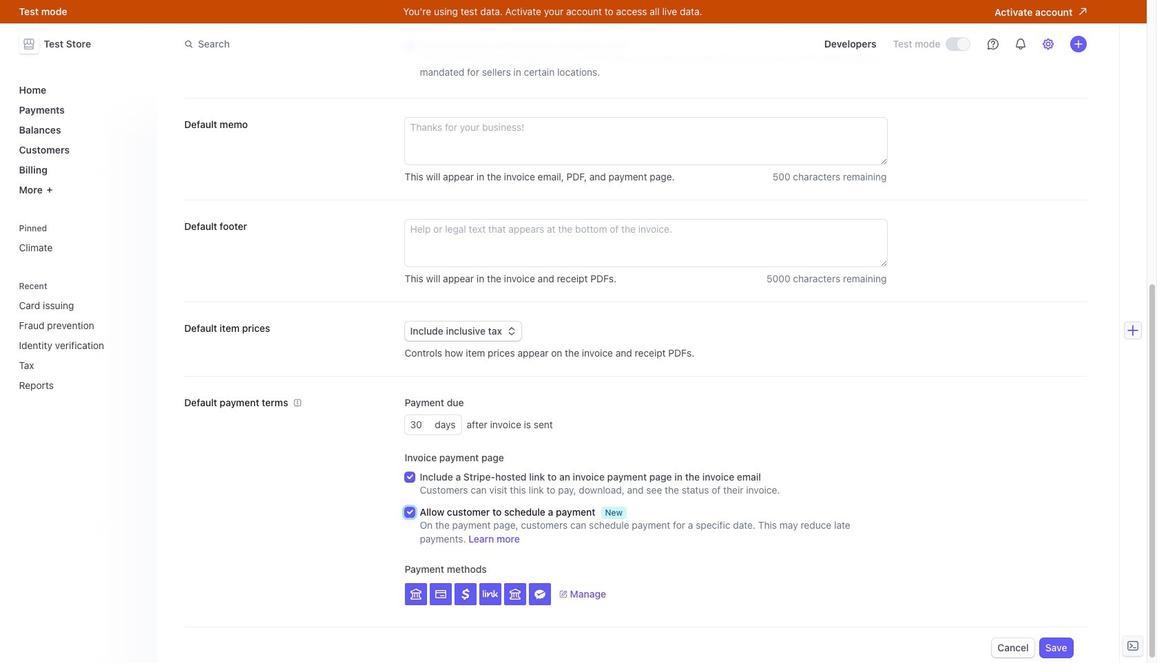 Task type: locate. For each thing, give the bounding box(es) containing it.
1 vertical spatial svg image
[[483, 587, 498, 602]]

Help or legal text that appears at the bottom of the invoice. text field
[[405, 220, 887, 267]]

notifications image
[[1015, 39, 1026, 50]]

settings image
[[1043, 39, 1054, 50]]

svg image
[[508, 327, 516, 336], [483, 587, 498, 602]]

1 horizontal spatial svg image
[[508, 327, 516, 336]]

Test mode checkbox
[[946, 38, 970, 50]]

None text field
[[405, 415, 435, 435]]

0 horizontal spatial svg image
[[483, 587, 498, 602]]

recent element
[[13, 277, 148, 397], [13, 294, 148, 397]]

None search field
[[176, 31, 565, 57]]

0 vertical spatial svg image
[[508, 327, 516, 336]]



Task type: vqa. For each thing, say whether or not it's contained in the screenshot.
a at the bottom right of the page
no



Task type: describe. For each thing, give the bounding box(es) containing it.
help image
[[988, 39, 999, 50]]

Thanks for your business! text field
[[405, 118, 887, 165]]

clear history image
[[135, 282, 143, 290]]

edit pins image
[[135, 224, 143, 233]]

core navigation links element
[[13, 79, 148, 201]]

Search text field
[[176, 31, 565, 57]]

2 recent element from the top
[[13, 294, 148, 397]]

1 recent element from the top
[[13, 277, 148, 397]]

pinned element
[[13, 219, 148, 259]]



